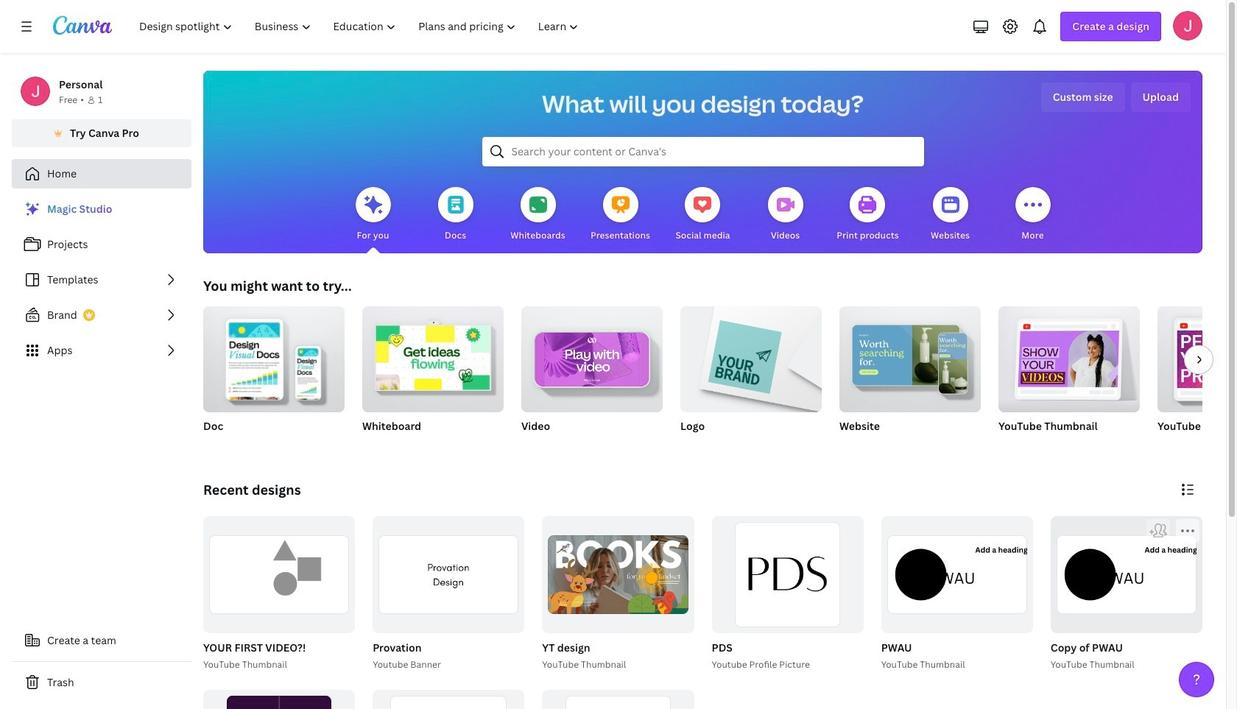 Task type: vqa. For each thing, say whether or not it's contained in the screenshot.
search box
yes



Task type: describe. For each thing, give the bounding box(es) containing it.
top level navigation element
[[130, 12, 592, 41]]

james peterson image
[[1173, 11, 1203, 41]]



Task type: locate. For each thing, give the bounding box(es) containing it.
list
[[12, 194, 191, 365]]

Search search field
[[511, 138, 894, 166]]

None search field
[[482, 137, 924, 166]]

group
[[203, 300, 345, 452], [203, 300, 345, 412], [362, 300, 504, 452], [362, 300, 504, 412], [521, 300, 663, 452], [521, 300, 663, 412], [680, 300, 822, 452], [680, 300, 822, 412], [999, 301, 1140, 452], [999, 301, 1140, 412], [839, 306, 981, 452], [839, 306, 981, 412], [1158, 306, 1237, 452], [200, 516, 355, 672], [203, 516, 355, 633], [370, 516, 525, 672], [373, 516, 525, 633], [539, 516, 694, 672], [542, 516, 694, 633], [709, 516, 864, 672], [712, 516, 864, 633], [878, 516, 1033, 672], [1048, 516, 1203, 672], [1051, 516, 1203, 633], [203, 690, 355, 709], [373, 690, 525, 709], [542, 690, 694, 709]]



